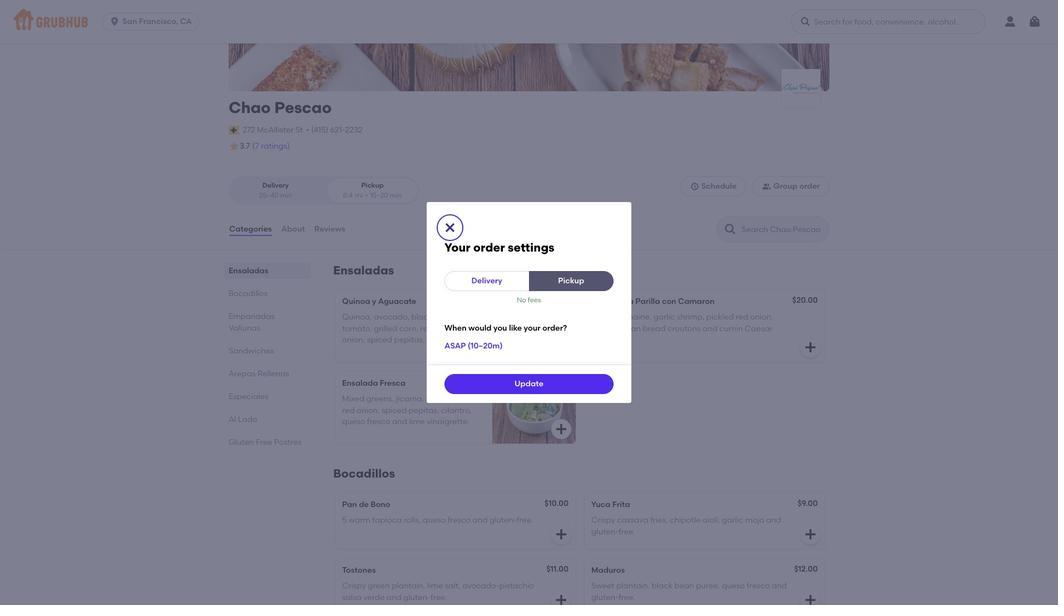 Task type: describe. For each thing, give the bounding box(es) containing it.
francisco,
[[139, 17, 178, 26]]

jicama,
[[396, 394, 424, 404]]

quinoa, avocado, black bean, tomato, grilled corn, red pepper, red onion, spiced pepitas, cilantro and smokey honey-lime dressing.
[[342, 312, 479, 356]]

dressing. inside quinoa, avocado, black bean, tomato, grilled corn, red pepper, red onion, spiced pepitas, cilantro and smokey honey-lime dressing.
[[417, 346, 451, 356]]

vallunas
[[229, 323, 261, 333]]

1 vertical spatial fresco
[[448, 516, 471, 525]]

onion, for grilled romaine, garlic shrimp, pickled red onion, cotija, cuban bread croutons and cumin caesar dressing.
[[751, 312, 774, 322]]

romaine,
[[618, 312, 652, 322]]

free
[[256, 438, 272, 447]]

your
[[524, 324, 541, 333]]

green
[[368, 581, 390, 591]]

fresco inside mixed greens, jicama, radish, pickled red onion, spiced pepitas, cilantro, queso fresco and lime vinaigrette.
[[367, 417, 391, 426]]

ensalada fresca image
[[493, 371, 576, 444]]

you
[[494, 324, 507, 333]]

svg image up your
[[444, 221, 457, 234]]

yuca
[[592, 500, 611, 509]]

272
[[243, 125, 255, 135]]

and inside crispy cassava fries, chipotle aioli, garlic mojo and gluten-free.
[[767, 516, 782, 525]]

grilled romaine, garlic shrimp, pickled red onion, cotija, cuban bread croutons and cumin caesar dressing.
[[592, 312, 774, 345]]

croutons
[[668, 324, 701, 333]]

1 horizontal spatial svg image
[[801, 16, 812, 27]]

maduros
[[592, 566, 625, 575]]

option group containing delivery 25–40 min
[[229, 177, 420, 205]]

• inside "pickup 0.4 mi • 10–20 min"
[[365, 191, 368, 199]]

yuca frita
[[592, 500, 631, 509]]

garlic inside grilled romaine, garlic shrimp, pickled red onion, cotija, cuban bread croutons and cumin caesar dressing.
[[654, 312, 675, 322]]

quinoa y aguacate image
[[493, 290, 576, 362]]

crispy for verde
[[342, 581, 366, 591]]

svg image down $20.00
[[804, 341, 818, 354]]

2 horizontal spatial svg image
[[1029, 15, 1042, 28]]

cotija,
[[592, 324, 615, 333]]

verde
[[364, 593, 385, 602]]

categories
[[229, 224, 272, 234]]

fries,
[[651, 516, 668, 525]]

puree,
[[696, 581, 721, 591]]

when
[[445, 324, 467, 333]]

warm
[[349, 516, 371, 525]]

fees
[[528, 296, 542, 304]]

3.7
[[240, 141, 250, 151]]

pickup 0.4 mi • 10–20 min
[[343, 182, 402, 199]]

mi
[[355, 191, 363, 199]]

al
[[229, 415, 236, 424]]

black for bean
[[652, 581, 673, 591]]

and inside crispy green plantain, lime salt, avocado-pistachio salsa verde and gluten-free.
[[387, 593, 402, 602]]

salsa
[[342, 593, 362, 602]]

272 mcallister st button
[[242, 124, 304, 136]]

red up asap (10–20m)
[[466, 324, 479, 333]]

pan de bono
[[342, 500, 391, 509]]

gluten
[[229, 438, 254, 447]]

asap
[[445, 341, 466, 351]]

0.4
[[343, 191, 353, 199]]

pan
[[342, 500, 357, 509]]

no
[[517, 296, 527, 304]]

reviews
[[315, 224, 346, 234]]

spiced inside mixed greens, jicama, radish, pickled red onion, spiced pepitas, cilantro, queso fresco and lime vinaigrette.
[[382, 406, 407, 415]]

free. inside crispy cassava fries, chipotle aioli, garlic mojo and gluten-free.
[[619, 527, 636, 536]]

svg image inside san francisco, ca button
[[109, 16, 120, 27]]

0 horizontal spatial svg image
[[555, 423, 568, 436]]

greens,
[[367, 394, 394, 404]]

chao
[[229, 98, 271, 117]]

gluten- inside sweet plantain, black bean puree, queso fresco and gluten-free.
[[592, 593, 619, 602]]

honey-
[[373, 346, 399, 356]]

cilantro
[[427, 335, 456, 345]]

svg image down $11.00
[[555, 593, 568, 605]]

spiced inside quinoa, avocado, black bean, tomato, grilled corn, red pepper, red onion, spiced pepitas, cilantro and smokey honey-lime dressing.
[[367, 335, 393, 345]]

chipotle
[[670, 516, 701, 525]]

grilled
[[374, 324, 398, 333]]

$20.00
[[793, 296, 818, 305]]

bean,
[[434, 312, 456, 322]]

lime inside mixed greens, jicama, radish, pickled red onion, spiced pepitas, cilantro, queso fresco and lime vinaigrette.
[[409, 417, 425, 426]]

sweet plantain, black bean puree, queso fresco and gluten-free.
[[592, 581, 787, 602]]

san francisco, ca
[[123, 17, 192, 26]]

queso inside sweet plantain, black bean puree, queso fresco and gluten-free.
[[722, 581, 745, 591]]

$9.00
[[798, 499, 818, 508]]

delivery for delivery
[[472, 276, 503, 285]]

(7
[[253, 141, 259, 151]]

pickled for shrimp,
[[707, 312, 734, 322]]

red inside mixed greens, jicama, radish, pickled red onion, spiced pepitas, cilantro, queso fresco and lime vinaigrette.
[[342, 406, 355, 415]]

postres
[[274, 438, 302, 447]]

quinoa y aguacate
[[342, 297, 417, 306]]

1 horizontal spatial queso
[[423, 516, 446, 525]]

asap (10–20m) button
[[445, 336, 503, 356]]

pickled for radish,
[[453, 394, 481, 404]]

camaron
[[679, 297, 715, 306]]

onion, for mixed greens, jicama, radish, pickled red onion, spiced pepitas, cilantro, queso fresco and lime vinaigrette.
[[357, 406, 380, 415]]

10–20
[[370, 191, 388, 199]]

lado
[[238, 415, 257, 424]]

bean
[[675, 581, 695, 591]]

avocado,
[[374, 312, 410, 322]]

min inside delivery 25–40 min
[[280, 191, 292, 199]]

search icon image
[[724, 223, 738, 236]]

2232
[[345, 125, 363, 135]]

con
[[662, 297, 677, 306]]

al lado
[[229, 415, 257, 424]]

onion, inside quinoa, avocado, black bean, tomato, grilled corn, red pepper, red onion, spiced pepitas, cilantro and smokey honey-lime dressing.
[[342, 335, 365, 345]]

ca
[[180, 17, 192, 26]]

your
[[445, 240, 471, 254]]

5 warm tapioca rolls, queso fresco and gluten-free.
[[342, 516, 534, 525]]

crispy for gluten-
[[592, 516, 616, 525]]

settings
[[508, 240, 555, 254]]

$15.50
[[546, 379, 569, 388]]

no fees
[[517, 296, 542, 304]]

and inside grilled romaine, garlic shrimp, pickled red onion, cotija, cuban bread croutons and cumin caesar dressing.
[[703, 324, 718, 333]]

fresca
[[380, 379, 406, 388]]

people icon image
[[763, 182, 772, 191]]

red inside grilled romaine, garlic shrimp, pickled red onion, cotija, cuban bread croutons and cumin caesar dressing.
[[736, 312, 749, 322]]

mcallister
[[257, 125, 294, 135]]

aguacate
[[378, 297, 417, 306]]

order?
[[543, 324, 567, 333]]

st
[[296, 125, 303, 135]]

min inside "pickup 0.4 mi • 10–20 min"
[[390, 191, 402, 199]]

svg image down $10.00
[[555, 528, 568, 541]]

delivery for delivery 25–40 min
[[263, 182, 289, 189]]

fresco inside sweet plantain, black bean puree, queso fresco and gluten-free.
[[747, 581, 771, 591]]

de
[[359, 500, 369, 509]]

black for bean,
[[412, 312, 433, 322]]

chao pescao logo image
[[782, 69, 821, 108]]

arepas
[[229, 369, 256, 379]]

svg image down $12.00
[[804, 593, 818, 605]]



Task type: vqa. For each thing, say whether or not it's contained in the screenshot.
Now "BUTTON" at top
no



Task type: locate. For each thing, give the bounding box(es) containing it.
1 vertical spatial garlic
[[722, 516, 744, 525]]

(415) 621-2232 button
[[311, 125, 363, 136]]

your order settings
[[445, 240, 555, 254]]

pickled inside mixed greens, jicama, radish, pickled red onion, spiced pepitas, cilantro, queso fresco and lime vinaigrette.
[[453, 394, 481, 404]]

pistachio
[[500, 581, 535, 591]]

2 plantain, from the left
[[617, 581, 650, 591]]

1 horizontal spatial delivery
[[472, 276, 503, 285]]

0 horizontal spatial pickup
[[362, 182, 384, 189]]

0 vertical spatial black
[[412, 312, 433, 322]]

1 vertical spatial pickled
[[453, 394, 481, 404]]

cuban
[[617, 324, 641, 333]]

queso inside mixed greens, jicama, radish, pickled red onion, spiced pepitas, cilantro, queso fresco and lime vinaigrette.
[[342, 417, 365, 426]]

1 horizontal spatial garlic
[[722, 516, 744, 525]]

1 vertical spatial pickup
[[558, 276, 585, 285]]

bocadillos
[[229, 289, 268, 298], [333, 467, 395, 480]]

pepper,
[[435, 324, 464, 333]]

1 vertical spatial order
[[474, 240, 505, 254]]

san francisco, ca button
[[102, 13, 204, 31]]

san
[[123, 17, 137, 26]]

group order
[[774, 182, 821, 191]]

fresco
[[367, 417, 391, 426], [448, 516, 471, 525], [747, 581, 771, 591]]

1 vertical spatial caesar
[[745, 324, 773, 333]]

lime down corn,
[[399, 346, 415, 356]]

dressing.
[[592, 335, 625, 345], [417, 346, 451, 356]]

1 vertical spatial delivery
[[472, 276, 503, 285]]

0 horizontal spatial fresco
[[367, 417, 391, 426]]

when would you like your order?
[[445, 324, 567, 333]]

svg image inside schedule button
[[691, 182, 700, 191]]

like
[[509, 324, 522, 333]]

1 vertical spatial black
[[652, 581, 673, 591]]

0 horizontal spatial crispy
[[342, 581, 366, 591]]

1 plantain, from the left
[[392, 581, 426, 591]]

dressing. down cilantro on the left of page
[[417, 346, 451, 356]]

rolls,
[[404, 516, 421, 525]]

pickup for pickup
[[558, 276, 585, 285]]

ala
[[622, 297, 634, 306]]

caesar ala parilla con camaron
[[592, 297, 715, 306]]

• right mi
[[365, 191, 368, 199]]

$12.00
[[795, 564, 818, 574]]

0 horizontal spatial dressing.
[[417, 346, 451, 356]]

empanadas
[[229, 312, 275, 321]]

group order button
[[753, 177, 830, 197]]

0 horizontal spatial min
[[280, 191, 292, 199]]

crispy
[[592, 516, 616, 525], [342, 581, 366, 591]]

and inside mixed greens, jicama, radish, pickled red onion, spiced pepitas, cilantro, queso fresco and lime vinaigrette.
[[392, 417, 407, 426]]

frita
[[613, 500, 631, 509]]

0 vertical spatial lime
[[399, 346, 415, 356]]

1 horizontal spatial caesar
[[745, 324, 773, 333]]

reviews button
[[314, 209, 346, 249]]

and inside sweet plantain, black bean puree, queso fresco and gluten-free.
[[772, 581, 787, 591]]

0 vertical spatial delivery
[[263, 182, 289, 189]]

621-
[[330, 125, 345, 135]]

ensaladas down categories button
[[229, 266, 269, 276]]

0 vertical spatial caesar
[[592, 297, 620, 306]]

garlic right aioli,
[[722, 516, 744, 525]]

option group
[[229, 177, 420, 205]]

onion,
[[751, 312, 774, 322], [342, 335, 365, 345], [357, 406, 380, 415]]

0 vertical spatial onion,
[[751, 312, 774, 322]]

red up cumin
[[736, 312, 749, 322]]

0 horizontal spatial plantain,
[[392, 581, 426, 591]]

0 horizontal spatial black
[[412, 312, 433, 322]]

order for group
[[800, 182, 821, 191]]

0 horizontal spatial queso
[[342, 417, 365, 426]]

quinoa,
[[342, 312, 372, 322]]

tapioca
[[372, 516, 402, 525]]

svg image down '$9.00'
[[804, 528, 818, 541]]

aioli,
[[703, 516, 721, 525]]

1 horizontal spatial order
[[800, 182, 821, 191]]

pepitas, inside quinoa, avocado, black bean, tomato, grilled corn, red pepper, red onion, spiced pepitas, cilantro and smokey honey-lime dressing.
[[394, 335, 425, 345]]

avocado-
[[463, 581, 500, 591]]

order for your
[[474, 240, 505, 254]]

2 vertical spatial lime
[[427, 581, 443, 591]]

pickled
[[707, 312, 734, 322], [453, 394, 481, 404]]

0 horizontal spatial garlic
[[654, 312, 675, 322]]

caesar right cumin
[[745, 324, 773, 333]]

1 horizontal spatial pickled
[[707, 312, 734, 322]]

0 horizontal spatial bocadillos
[[229, 289, 268, 298]]

plantain, inside sweet plantain, black bean puree, queso fresco and gluten-free.
[[617, 581, 650, 591]]

black left bean
[[652, 581, 673, 591]]

especiales
[[229, 392, 269, 401]]

pepitas, down jicama,
[[409, 406, 439, 415]]

caesar up the grilled
[[592, 297, 620, 306]]

ensalada fresca
[[342, 379, 406, 388]]

spiced down greens,
[[382, 406, 407, 415]]

black inside sweet plantain, black bean puree, queso fresco and gluten-free.
[[652, 581, 673, 591]]

lime
[[399, 346, 415, 356], [409, 417, 425, 426], [427, 581, 443, 591]]

1 horizontal spatial black
[[652, 581, 673, 591]]

pickup button
[[529, 271, 614, 291]]

0 vertical spatial pickled
[[707, 312, 734, 322]]

corn,
[[400, 324, 419, 333]]

svg image
[[109, 16, 120, 27], [691, 182, 700, 191], [444, 221, 457, 234], [804, 341, 818, 354], [555, 528, 568, 541], [804, 528, 818, 541], [555, 593, 568, 605], [804, 593, 818, 605]]

min right 10–20
[[390, 191, 402, 199]]

2 min from the left
[[390, 191, 402, 199]]

pepitas, inside mixed greens, jicama, radish, pickled red onion, spiced pepitas, cilantro, queso fresco and lime vinaigrette.
[[409, 406, 439, 415]]

ensaladas up quinoa
[[333, 263, 394, 277]]

pickup up order?
[[558, 276, 585, 285]]

ensaladas
[[333, 263, 394, 277], [229, 266, 269, 276]]

spiced down grilled
[[367, 335, 393, 345]]

pickup up 10–20
[[362, 182, 384, 189]]

1 vertical spatial bocadillos
[[333, 467, 395, 480]]

sweet
[[592, 581, 615, 591]]

0 horizontal spatial ensaladas
[[229, 266, 269, 276]]

star icon image
[[229, 141, 240, 152]]

and inside quinoa, avocado, black bean, tomato, grilled corn, red pepper, red onion, spiced pepitas, cilantro and smokey honey-lime dressing.
[[458, 335, 473, 345]]

(10–20m)
[[468, 341, 503, 351]]

plantain, down maduros
[[617, 581, 650, 591]]

shrimp,
[[677, 312, 705, 322]]

onion, inside mixed greens, jicama, radish, pickled red onion, spiced pepitas, cilantro, queso fresco and lime vinaigrette.
[[357, 406, 380, 415]]

delivery inside delivery button
[[472, 276, 503, 285]]

(7 ratings)
[[253, 141, 290, 151]]

cilantro,
[[441, 406, 472, 415]]

bono
[[371, 500, 391, 509]]

main navigation navigation
[[0, 0, 1059, 43]]

caesar inside grilled romaine, garlic shrimp, pickled red onion, cotija, cuban bread croutons and cumin caesar dressing.
[[745, 324, 773, 333]]

0 horizontal spatial pickled
[[453, 394, 481, 404]]

0 vertical spatial bocadillos
[[229, 289, 268, 298]]

0 vertical spatial crispy
[[592, 516, 616, 525]]

1 horizontal spatial fresco
[[448, 516, 471, 525]]

free. inside sweet plantain, black bean puree, queso fresco and gluten-free.
[[619, 593, 636, 602]]

2 vertical spatial queso
[[722, 581, 745, 591]]

onion, inside grilled romaine, garlic shrimp, pickled red onion, cotija, cuban bread croutons and cumin caesar dressing.
[[751, 312, 774, 322]]

1 vertical spatial dressing.
[[417, 346, 451, 356]]

1 vertical spatial lime
[[409, 417, 425, 426]]

272 mcallister st
[[243, 125, 303, 135]]

lime down jicama,
[[409, 417, 425, 426]]

1 horizontal spatial plantain,
[[617, 581, 650, 591]]

update button
[[445, 374, 614, 394]]

2 vertical spatial fresco
[[747, 581, 771, 591]]

svg image left schedule
[[691, 182, 700, 191]]

svg image left san
[[109, 16, 120, 27]]

ratings)
[[261, 141, 290, 151]]

delivery down your order settings
[[472, 276, 503, 285]]

pickled inside grilled romaine, garlic shrimp, pickled red onion, cotija, cuban bread croutons and cumin caesar dressing.
[[707, 312, 734, 322]]

fresco right "rolls," in the bottom left of the page
[[448, 516, 471, 525]]

1 vertical spatial spiced
[[382, 406, 407, 415]]

gluten-
[[490, 516, 517, 525], [592, 527, 619, 536], [404, 593, 431, 602], [592, 593, 619, 602]]

pepitas,
[[394, 335, 425, 345], [409, 406, 439, 415]]

plantain, right green
[[392, 581, 426, 591]]

min
[[280, 191, 292, 199], [390, 191, 402, 199]]

red right corn,
[[421, 324, 433, 333]]

pickup inside "pickup 0.4 mi • 10–20 min"
[[362, 182, 384, 189]]

delivery button
[[445, 271, 530, 291]]

2 vertical spatial onion,
[[357, 406, 380, 415]]

min right 25–40
[[280, 191, 292, 199]]

1 horizontal spatial bocadillos
[[333, 467, 395, 480]]

25–40
[[259, 191, 279, 199]]

crispy green plantain, lime salt, avocado-pistachio salsa verde and gluten-free.
[[342, 581, 535, 602]]

caesar
[[592, 297, 620, 306], [745, 324, 773, 333]]

0 horizontal spatial caesar
[[592, 297, 620, 306]]

0 vertical spatial pickup
[[362, 182, 384, 189]]

0 horizontal spatial •
[[306, 125, 309, 135]]

dressing. inside grilled romaine, garlic shrimp, pickled red onion, cotija, cuban bread croutons and cumin caesar dressing.
[[592, 335, 625, 345]]

0 vertical spatial spiced
[[367, 335, 393, 345]]

free. inside crispy green plantain, lime salt, avocado-pistachio salsa verde and gluten-free.
[[431, 593, 448, 602]]

1 horizontal spatial pickup
[[558, 276, 585, 285]]

0 vertical spatial fresco
[[367, 417, 391, 426]]

pickled up cilantro,
[[453, 394, 481, 404]]

delivery up 25–40
[[263, 182, 289, 189]]

order right group
[[800, 182, 821, 191]]

lime left salt,
[[427, 581, 443, 591]]

0 vertical spatial order
[[800, 182, 821, 191]]

mixed greens, jicama, radish, pickled red onion, spiced pepitas, cilantro, queso fresco and lime vinaigrette.
[[342, 394, 481, 426]]

crispy up the salsa
[[342, 581, 366, 591]]

1 vertical spatial pepitas,
[[409, 406, 439, 415]]

categories button
[[229, 209, 273, 249]]

order inside button
[[800, 182, 821, 191]]

pickup for pickup 0.4 mi • 10–20 min
[[362, 182, 384, 189]]

black inside quinoa, avocado, black bean, tomato, grilled corn, red pepper, red onion, spiced pepitas, cilantro and smokey honey-lime dressing.
[[412, 312, 433, 322]]

queso right 'puree,'
[[722, 581, 745, 591]]

radish,
[[426, 394, 452, 404]]

• right st
[[306, 125, 309, 135]]

bocadillos up empanadas
[[229, 289, 268, 298]]

2 horizontal spatial queso
[[722, 581, 745, 591]]

garlic
[[654, 312, 675, 322], [722, 516, 744, 525]]

pickled up cumin
[[707, 312, 734, 322]]

0 vertical spatial queso
[[342, 417, 365, 426]]

1 vertical spatial onion,
[[342, 335, 365, 345]]

order right your
[[474, 240, 505, 254]]

plantain, inside crispy green plantain, lime salt, avocado-pistachio salsa verde and gluten-free.
[[392, 581, 426, 591]]

1 horizontal spatial ensaladas
[[333, 263, 394, 277]]

gluten- inside crispy green plantain, lime salt, avocado-pistachio salsa verde and gluten-free.
[[404, 593, 431, 602]]

1 vertical spatial crispy
[[342, 581, 366, 591]]

grilled
[[592, 312, 617, 322]]

crispy down 'yuca'
[[592, 516, 616, 525]]

0 vertical spatial pepitas,
[[394, 335, 425, 345]]

0 vertical spatial dressing.
[[592, 335, 625, 345]]

y
[[372, 297, 377, 306]]

0 horizontal spatial order
[[474, 240, 505, 254]]

delivery inside delivery 25–40 min
[[263, 182, 289, 189]]

chao pescao
[[229, 98, 332, 117]]

1 horizontal spatial dressing.
[[592, 335, 625, 345]]

pepitas, down corn,
[[394, 335, 425, 345]]

$11.00
[[547, 564, 569, 574]]

red
[[736, 312, 749, 322], [421, 324, 433, 333], [466, 324, 479, 333], [342, 406, 355, 415]]

red down the mixed
[[342, 406, 355, 415]]

1 vertical spatial •
[[365, 191, 368, 199]]

parilla
[[636, 297, 661, 306]]

ensalada
[[342, 379, 378, 388]]

1 horizontal spatial min
[[390, 191, 402, 199]]

$10.00
[[545, 499, 569, 508]]

cassava
[[618, 516, 649, 525]]

fresco right 'puree,'
[[747, 581, 771, 591]]

black up corn,
[[412, 312, 433, 322]]

1 horizontal spatial crispy
[[592, 516, 616, 525]]

garlic inside crispy cassava fries, chipotle aioli, garlic mojo and gluten-free.
[[722, 516, 744, 525]]

•
[[306, 125, 309, 135], [365, 191, 368, 199]]

gluten- inside crispy cassava fries, chipotle aioli, garlic mojo and gluten-free.
[[592, 527, 619, 536]]

1 horizontal spatial •
[[365, 191, 368, 199]]

1 vertical spatial queso
[[423, 516, 446, 525]]

dressing. down 'cotija,'
[[592, 335, 625, 345]]

Search Chao Pescao search field
[[741, 224, 826, 235]]

subscription pass image
[[229, 126, 240, 135]]

0 vertical spatial garlic
[[654, 312, 675, 322]]

asap (10–20m)
[[445, 341, 503, 351]]

crispy inside crispy green plantain, lime salt, avocado-pistachio salsa verde and gluten-free.
[[342, 581, 366, 591]]

mixed
[[342, 394, 365, 404]]

smokey
[[342, 346, 371, 356]]

lime inside quinoa, avocado, black bean, tomato, grilled corn, red pepper, red onion, spiced pepitas, cilantro and smokey honey-lime dressing.
[[399, 346, 415, 356]]

salt,
[[445, 581, 461, 591]]

schedule
[[702, 182, 737, 191]]

queso down the mixed
[[342, 417, 365, 426]]

tomato,
[[342, 324, 372, 333]]

0 horizontal spatial delivery
[[263, 182, 289, 189]]

lime inside crispy green plantain, lime salt, avocado-pistachio salsa verde and gluten-free.
[[427, 581, 443, 591]]

update
[[515, 379, 544, 388]]

bocadillos up de
[[333, 467, 395, 480]]

0 vertical spatial •
[[306, 125, 309, 135]]

free.
[[517, 516, 534, 525], [619, 527, 636, 536], [431, 593, 448, 602], [619, 593, 636, 602]]

order
[[800, 182, 821, 191], [474, 240, 505, 254]]

fresco down greens,
[[367, 417, 391, 426]]

pickup inside button
[[558, 276, 585, 285]]

svg image
[[1029, 15, 1042, 28], [801, 16, 812, 27], [555, 423, 568, 436]]

vinaigrette.
[[427, 417, 470, 426]]

garlic up bread
[[654, 312, 675, 322]]

queso right "rolls," in the bottom left of the page
[[423, 516, 446, 525]]

crispy inside crispy cassava fries, chipotle aioli, garlic mojo and gluten-free.
[[592, 516, 616, 525]]

1 min from the left
[[280, 191, 292, 199]]

2 horizontal spatial fresco
[[747, 581, 771, 591]]



